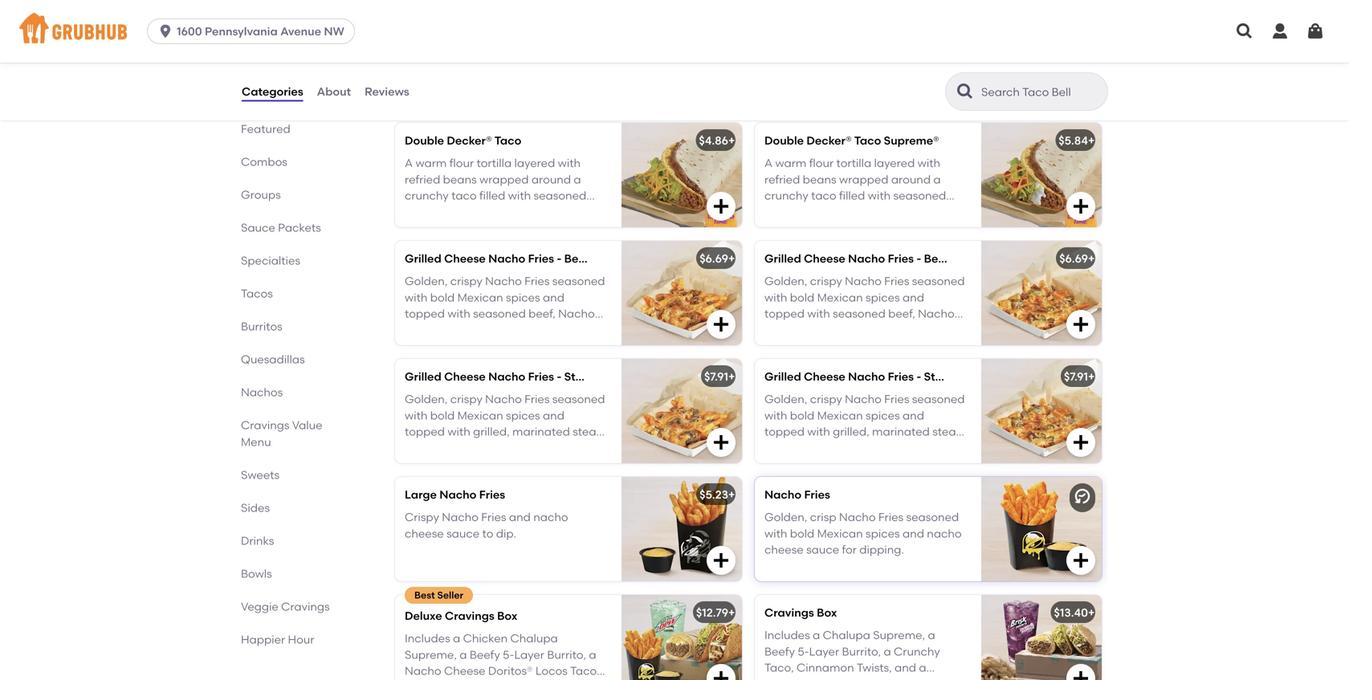 Task type: describe. For each thing, give the bounding box(es) containing it.
svg image for nacho fries
[[1071, 551, 1091, 570]]

+ for large nacho fries
[[728, 488, 735, 501]]

beans
[[443, 173, 477, 186]]

beef
[[564, 252, 589, 265]]

cheese inside golden, crisp nacho fries seasoned with bold mexican spices and nacho cheese sauce for dipping.
[[765, 543, 804, 557]]

best seller
[[414, 589, 464, 601]]

sides
[[241, 501, 270, 515]]

around
[[532, 173, 571, 186]]

taco,
[[765, 661, 794, 675]]

would
[[568, 659, 608, 675]]

$6.69 + for grilled cheese nacho fries - beef, spicy
[[1059, 252, 1095, 265]]

double for double decker® taco supreme®
[[765, 134, 804, 147]]

deluxe
[[405, 609, 442, 623]]

$6.69 + for grilled cheese nacho fries - beef
[[700, 252, 735, 265]]

$6.69 for grilled cheese nacho fries - beef, spicy
[[1059, 252, 1088, 265]]

tacos
[[241, 287, 273, 300]]

double decker® taco supreme®
[[765, 134, 939, 147]]

refried
[[405, 173, 440, 186]]

flour
[[450, 156, 474, 170]]

cheese for grilled cheese nacho fries - beef
[[444, 252, 486, 265]]

sauce inside crispy nacho fries and nacho cheese sauce to dip.
[[447, 527, 480, 540]]

$7.91 for grilled cheese nacho fries - steak, spicy
[[1064, 370, 1088, 383]]

nacho inside crispy nacho fries and nacho cheese sauce to dip.
[[533, 510, 568, 524]]

+ for grilled cheese nacho fries - beef
[[728, 252, 735, 265]]

svg image for large nacho fries
[[712, 551, 731, 570]]

decker® for double decker® taco supreme®
[[807, 134, 852, 147]]

avenue
[[280, 24, 321, 38]]

a warm flour tortilla layered with refried beans wrapped around a crunchy taco filled with seasoned beef, crispy lettuce and shredded cheddar cheese.
[[405, 156, 586, 235]]

includes
[[765, 629, 810, 642]]

1 horizontal spatial box
[[817, 606, 837, 619]]

item 2: nacho cheese sauce. would you like to swap this for something else?
[[379, 659, 863, 675]]

0 horizontal spatial mexican
[[629, 446, 675, 460]]

grilled cheese nacho fries - beef, spicy
[[765, 252, 984, 265]]

grilled cheese nacho fries - steak, spicy
[[765, 370, 992, 383]]

crispy
[[434, 205, 467, 219]]

groups
[[241, 188, 281, 202]]

$12.79
[[696, 606, 728, 619]]

layer
[[809, 645, 839, 658]]

grilled cheese nacho fries - beef
[[405, 252, 589, 265]]

nacho inside nacho fries $4.01
[[379, 372, 454, 399]]

a inside a warm flour tortilla layered with refried beans wrapped around a crunchy taco filled with seasoned beef, crispy lettuce and shredded cheddar cheese.
[[574, 173, 581, 186]]

svg image for double decker® taco
[[712, 197, 731, 216]]

+ for grilled cheese nacho fries - beef, spicy
[[1088, 252, 1095, 265]]

0 horizontal spatial golden,
[[379, 446, 422, 460]]

$5.23 +
[[700, 488, 735, 501]]

0 vertical spatial dipping.
[[871, 446, 916, 460]]

cravings inside 'cravings value menu'
[[241, 418, 290, 432]]

else?
[[832, 659, 863, 675]]

item for item 2: nacho cheese sauce. would you like to swap this for something else?
[[379, 659, 408, 675]]

a up layer
[[813, 629, 820, 642]]

$13.40 +
[[1054, 606, 1095, 619]]

happier
[[241, 633, 285, 646]]

$6.69 for grilled cheese nacho fries - beef
[[700, 252, 728, 265]]

Search Taco Bell search field
[[980, 84, 1103, 100]]

$5.84 +
[[1059, 134, 1095, 147]]

with inside golden, crisp nacho fries seasoned with bold mexican spices and nacho cheese sauce for dipping.
[[765, 527, 787, 540]]

cravings box
[[765, 606, 837, 619]]

svg image for grilled cheese nacho fries - beef
[[712, 315, 731, 334]]

cravings up includes
[[765, 606, 814, 619]]

sauce inside golden, crisp nacho fries seasoned with bold mexican spices and nacho cheese sauce for dipping.
[[806, 543, 839, 557]]

fries inside nacho fries $4.01
[[459, 372, 512, 399]]

grilled for grilled cheese nacho fries - beef
[[405, 252, 441, 265]]

0 horizontal spatial box
[[497, 609, 517, 623]]

$5.84
[[1059, 134, 1088, 147]]

sauce
[[241, 221, 275, 235]]

grilled cheese nacho fries - steak image
[[622, 359, 742, 463]]

+ for grilled cheese nacho fries - steak, spicy
[[1088, 370, 1095, 383]]

decker® for double decker® taco
[[447, 134, 492, 147]]

choose
[[379, 600, 421, 613]]

chalupa
[[823, 629, 870, 642]]

beef,
[[405, 205, 432, 219]]

supreme,
[[873, 629, 925, 642]]

layered
[[514, 156, 555, 170]]

sauce packets
[[241, 221, 321, 235]]

$4.86 +
[[699, 134, 735, 147]]

lettuce
[[469, 205, 507, 219]]

nacho inside crispy nacho fries and nacho cheese sauce to dip.
[[442, 510, 479, 524]]

crunchy
[[894, 645, 940, 658]]

grilled cheese nacho fries - beef, spicy image
[[981, 241, 1102, 345]]

0 vertical spatial cheese
[[776, 446, 815, 460]]

double decker® taco supreme® image
[[981, 123, 1102, 227]]

categories button
[[241, 63, 304, 120]]

taco for double decker® taco
[[495, 134, 521, 147]]

veggie cravings
[[241, 600, 330, 614]]

- for beef,
[[917, 252, 921, 265]]

item 1: seasoned fries seasoned fries choose one (required)
[[379, 562, 518, 613]]

something
[[761, 659, 828, 675]]

sauce.
[[521, 659, 565, 675]]

combos
[[241, 155, 287, 169]]

1 vertical spatial golden, crisp nacho fries seasoned with bold mexican spices and nacho cheese sauce for dipping.
[[765, 510, 962, 557]]

menu
[[241, 435, 271, 449]]

reviews
[[365, 85, 409, 98]]

nacho fries image
[[981, 477, 1102, 581]]

fries inside golden, crisp nacho fries seasoned with bold mexican spices and nacho cheese sauce for dipping.
[[878, 510, 904, 524]]

with up around
[[558, 156, 581, 170]]

crunchy
[[405, 189, 449, 203]]

value
[[292, 418, 322, 432]]

cravings box image
[[981, 595, 1102, 680]]

bowls
[[241, 567, 272, 581]]

5-
[[798, 645, 809, 658]]

steak,
[[924, 370, 959, 383]]

1 vertical spatial bold
[[790, 527, 815, 540]]

cheddar
[[405, 222, 451, 235]]

drink.
[[861, 677, 891, 680]]

to inside crispy nacho fries and nacho cheese sauce to dip.
[[482, 527, 493, 540]]

- for steak,
[[917, 370, 921, 383]]

fountain
[[812, 677, 858, 680]]

search icon image
[[956, 82, 975, 101]]

1600 pennsylvania avenue nw button
[[147, 18, 361, 44]]

deluxe cravings box image
[[622, 595, 742, 680]]

(required)
[[447, 600, 504, 613]]

and inside golden, crisp nacho fries seasoned with bold mexican spices and nacho cheese sauce for dipping.
[[903, 527, 924, 540]]

nw
[[324, 24, 344, 38]]

0 vertical spatial sauce
[[818, 446, 851, 460]]

$13.40
[[1054, 606, 1088, 619]]

spices inside golden, crisp nacho fries seasoned with bold mexican spices and nacho cheese sauce for dipping.
[[866, 527, 900, 540]]

you
[[611, 659, 634, 675]]



Task type: locate. For each thing, give the bounding box(es) containing it.
this
[[715, 659, 738, 675]]

crisp up large on the bottom left of the page
[[425, 446, 451, 460]]

cheese.
[[454, 222, 496, 235]]

a
[[405, 156, 413, 170]]

$7.91
[[704, 370, 728, 383], [1064, 370, 1088, 383]]

1 $7.91 + from the left
[[704, 370, 735, 383]]

golden, down nacho fries
[[765, 510, 807, 524]]

2 double from the left
[[765, 134, 804, 147]]

wrapped
[[479, 173, 529, 186]]

0 vertical spatial to
[[482, 527, 493, 540]]

1 vertical spatial item
[[379, 659, 408, 675]]

sauce down nacho fries
[[806, 543, 839, 557]]

twists,
[[857, 661, 892, 675]]

happier hour
[[241, 633, 314, 646]]

taco
[[495, 134, 521, 147], [854, 134, 881, 147]]

1 vertical spatial nacho
[[533, 510, 568, 524]]

quantity
[[379, 497, 435, 513]]

svg image inside 1600 pennsylvania avenue nw button
[[157, 23, 174, 39]]

+ for grilled cheese nacho fries - steak
[[728, 370, 735, 383]]

for inside golden, crisp nacho fries seasoned with bold mexican spices and nacho cheese sauce for dipping.
[[842, 543, 857, 557]]

1 vertical spatial cheese
[[405, 527, 444, 540]]

1 $6.69 from the left
[[700, 252, 728, 265]]

hour
[[288, 633, 314, 646]]

beefy
[[765, 645, 795, 658]]

2 decker® from the left
[[807, 134, 852, 147]]

1 double from the left
[[405, 134, 444, 147]]

filled
[[479, 189, 505, 203]]

1 vertical spatial seasoned
[[379, 583, 433, 597]]

0 vertical spatial golden,
[[379, 446, 422, 460]]

$6.69 +
[[700, 252, 735, 265], [1059, 252, 1095, 265]]

supreme®
[[884, 134, 939, 147]]

0 horizontal spatial decker®
[[447, 134, 492, 147]]

golden, crisp nacho fries seasoned with bold mexican spices and nacho cheese sauce for dipping. down nacho fries
[[765, 510, 962, 557]]

crisp down nacho fries
[[810, 510, 836, 524]]

$4.86
[[699, 134, 728, 147]]

0 vertical spatial for
[[854, 446, 869, 460]]

1 horizontal spatial featured
[[392, 85, 469, 105]]

main navigation navigation
[[0, 0, 1349, 63]]

0 vertical spatial nacho
[[739, 446, 774, 460]]

0 vertical spatial golden, crisp nacho fries seasoned with bold mexican spices and nacho cheese sauce for dipping.
[[379, 446, 916, 460]]

box
[[817, 606, 837, 619], [497, 609, 517, 623]]

1 decker® from the left
[[447, 134, 492, 147]]

cheese up nacho fries
[[776, 446, 815, 460]]

0 vertical spatial crisp
[[425, 446, 451, 460]]

sauce up nacho fries
[[818, 446, 851, 460]]

seller
[[437, 589, 464, 601]]

$7.91 + for grilled cheese nacho fries - steak, spicy
[[1064, 370, 1095, 383]]

1 vertical spatial mexican
[[817, 527, 863, 540]]

seasoned
[[423, 562, 485, 578], [379, 583, 433, 597]]

packets
[[278, 221, 321, 235]]

grilled for grilled cheese nacho fries - steak
[[405, 370, 441, 383]]

golden, down "$4.01"
[[379, 446, 422, 460]]

featured
[[392, 85, 469, 105], [241, 122, 290, 136]]

- for steak
[[557, 370, 562, 383]]

dipping. inside golden, crisp nacho fries seasoned with bold mexican spices and nacho cheese sauce for dipping.
[[859, 543, 904, 557]]

and inside includes a chalupa supreme, a beefy 5-layer burrito, a crunchy taco, cinnamon twists, and a medium fountain drink.
[[895, 661, 916, 675]]

- for beef
[[557, 252, 562, 265]]

0 vertical spatial spices
[[677, 446, 712, 460]]

1 vertical spatial spicy
[[961, 370, 992, 383]]

2 item from the top
[[379, 659, 408, 675]]

double decker® taco image
[[622, 123, 742, 227]]

$12.79 +
[[696, 606, 735, 619]]

fries
[[528, 252, 554, 265], [888, 252, 914, 265], [528, 370, 554, 383], [888, 370, 914, 383], [459, 372, 512, 399], [493, 446, 518, 460], [479, 488, 505, 501], [804, 488, 830, 501], [481, 510, 506, 524], [878, 510, 904, 524], [488, 562, 518, 578], [436, 583, 461, 597]]

$4.01
[[379, 404, 415, 421]]

grilled for grilled cheese nacho fries - steak, spicy
[[765, 370, 801, 383]]

golden, crisp nacho fries seasoned with bold mexican spices and nacho cheese sauce for dipping.
[[379, 446, 916, 460], [765, 510, 962, 557]]

0 horizontal spatial $6.69
[[700, 252, 728, 265]]

large nacho fries image
[[622, 477, 742, 581]]

includes a chalupa supreme, a beefy 5-layer burrito, a crunchy taco, cinnamon twists, and a medium fountain drink.
[[765, 629, 940, 680]]

0 horizontal spatial $6.69 +
[[700, 252, 735, 265]]

1 $7.91 from the left
[[704, 370, 728, 383]]

categories
[[242, 85, 303, 98]]

double up warm
[[405, 134, 444, 147]]

medium
[[765, 677, 810, 680]]

item left 2:
[[379, 659, 408, 675]]

seasoned up choose
[[379, 583, 433, 597]]

to
[[482, 527, 493, 540], [662, 659, 675, 675]]

sauce
[[818, 446, 851, 460], [447, 527, 480, 540], [806, 543, 839, 557]]

1 horizontal spatial $7.91
[[1064, 370, 1088, 383]]

1 horizontal spatial to
[[662, 659, 675, 675]]

cravings down seller
[[445, 609, 494, 623]]

quesadillas
[[241, 353, 305, 366]]

seasoned inside golden, crisp nacho fries seasoned with bold mexican spices and nacho cheese sauce for dipping.
[[906, 510, 959, 524]]

1 vertical spatial spices
[[866, 527, 900, 540]]

double for double decker® taco
[[405, 134, 444, 147]]

2 $7.91 + from the left
[[1064, 370, 1095, 383]]

bold
[[602, 446, 626, 460], [790, 527, 815, 540]]

0 vertical spatial mexican
[[629, 446, 675, 460]]

1 horizontal spatial decker®
[[807, 134, 852, 147]]

taco up the tortilla
[[495, 134, 521, 147]]

0 horizontal spatial $7.91 +
[[704, 370, 735, 383]]

a down crunchy
[[919, 661, 926, 675]]

$7.91 for grilled cheese nacho fries - steak
[[704, 370, 728, 383]]

1 horizontal spatial $7.91 +
[[1064, 370, 1095, 383]]

2 taco from the left
[[854, 134, 881, 147]]

svg image
[[1235, 22, 1254, 41], [384, 219, 403, 238], [712, 433, 731, 452], [1071, 433, 1091, 452], [521, 496, 533, 509], [948, 561, 970, 583], [712, 669, 731, 680], [1071, 669, 1091, 680]]

spicy for grilled cheese nacho fries - steak, spicy
[[961, 370, 992, 383]]

large nacho fries
[[405, 488, 505, 501]]

Input item quantity number field
[[477, 488, 513, 517]]

cravings value menu
[[241, 418, 322, 449]]

item for item 1: seasoned fries seasoned fries choose one (required)
[[379, 562, 408, 578]]

$5.23
[[700, 488, 728, 501]]

0 horizontal spatial nacho
[[533, 510, 568, 524]]

warm
[[416, 156, 447, 170]]

- left steak
[[557, 370, 562, 383]]

seasoned
[[534, 189, 586, 203], [521, 446, 574, 460], [906, 510, 959, 524]]

burritos
[[241, 320, 283, 333]]

golden,
[[379, 446, 422, 460], [765, 510, 807, 524]]

1 vertical spatial crisp
[[810, 510, 836, 524]]

nacho inside golden, crisp nacho fries seasoned with bold mexican spices and nacho cheese sauce for dipping.
[[927, 527, 962, 540]]

0 vertical spatial item
[[379, 562, 408, 578]]

0 horizontal spatial taco
[[495, 134, 521, 147]]

double decker® taco
[[405, 134, 521, 147]]

swap
[[678, 659, 712, 675]]

cheese for grilled cheese nacho fries - steak, spicy
[[804, 370, 845, 383]]

2 vertical spatial cheese
[[765, 543, 804, 557]]

1 horizontal spatial double
[[765, 134, 804, 147]]

spices
[[677, 446, 712, 460], [866, 527, 900, 540]]

svg image for grilled cheese nacho fries - beef, spicy
[[1071, 315, 1091, 334]]

a right around
[[574, 173, 581, 186]]

2 vertical spatial sauce
[[806, 543, 839, 557]]

grilled for grilled cheese nacho fries - beef, spicy
[[765, 252, 801, 265]]

cravings up hour
[[281, 600, 330, 614]]

0 vertical spatial seasoned
[[423, 562, 485, 578]]

with down steak
[[576, 446, 599, 460]]

fries inside crispy nacho fries and nacho cheese sauce to dip.
[[481, 510, 506, 524]]

cheese inside crispy nacho fries and nacho cheese sauce to dip.
[[405, 527, 444, 540]]

dipping.
[[871, 446, 916, 460], [859, 543, 904, 557]]

1 horizontal spatial $6.69
[[1059, 252, 1088, 265]]

0 vertical spatial featured
[[392, 85, 469, 105]]

golden, crisp nacho fries seasoned with bold mexican spices and nacho cheese sauce for dipping. up $5.23 on the right bottom of page
[[379, 446, 916, 460]]

1 horizontal spatial nacho
[[739, 446, 774, 460]]

1 vertical spatial for
[[842, 543, 857, 557]]

seasoned up seller
[[423, 562, 485, 578]]

1 vertical spatial sauce
[[447, 527, 480, 540]]

- left 'steak,'
[[917, 370, 921, 383]]

nacho
[[739, 446, 774, 460], [533, 510, 568, 524], [927, 527, 962, 540]]

item inside item 1: seasoned fries seasoned fries choose one (required)
[[379, 562, 408, 578]]

2 horizontal spatial nacho
[[927, 527, 962, 540]]

0 horizontal spatial featured
[[241, 122, 290, 136]]

featured up double decker® taco
[[392, 85, 469, 105]]

1 horizontal spatial bold
[[790, 527, 815, 540]]

sweets
[[241, 468, 280, 482]]

and
[[510, 205, 532, 219], [714, 446, 736, 460], [509, 510, 531, 524], [903, 527, 924, 540], [895, 661, 916, 675]]

crispy
[[405, 510, 439, 524]]

0 horizontal spatial to
[[482, 527, 493, 540]]

taco left supreme®
[[854, 134, 881, 147]]

- left the beef,
[[917, 252, 921, 265]]

- left beef
[[557, 252, 562, 265]]

nachos
[[241, 385, 283, 399]]

0 horizontal spatial bold
[[602, 446, 626, 460]]

grilled cheese nacho fries - beef image
[[622, 241, 742, 345]]

cheese for grilled cheese nacho fries - beef, spicy
[[804, 252, 845, 265]]

shredded
[[535, 205, 586, 219]]

cravings
[[241, 418, 290, 432], [281, 600, 330, 614], [765, 606, 814, 619], [445, 609, 494, 623]]

decker®
[[447, 134, 492, 147], [807, 134, 852, 147]]

1 vertical spatial to
[[662, 659, 675, 675]]

veggie
[[241, 600, 278, 614]]

1 item from the top
[[379, 562, 408, 578]]

about button
[[316, 63, 352, 120]]

0 vertical spatial spicy
[[954, 252, 984, 265]]

crisp
[[425, 446, 451, 460], [810, 510, 836, 524]]

cheese
[[444, 252, 486, 265], [804, 252, 845, 265], [444, 370, 486, 383], [804, 370, 845, 383], [471, 659, 518, 675]]

1 horizontal spatial golden,
[[765, 510, 807, 524]]

spicy right 'steak,'
[[961, 370, 992, 383]]

mexican inside golden, crisp nacho fries seasoned with bold mexican spices and nacho cheese sauce for dipping.
[[817, 527, 863, 540]]

one
[[424, 600, 444, 613]]

svg image
[[1306, 22, 1325, 41], [157, 23, 174, 39], [712, 197, 731, 216], [1071, 197, 1091, 216], [712, 315, 731, 334], [1071, 315, 1091, 334], [456, 496, 469, 509], [712, 551, 731, 570], [1071, 551, 1091, 570]]

2:
[[411, 659, 422, 675]]

drinks
[[241, 534, 274, 548]]

crispy nacho fries and nacho cheese sauce to dip.
[[405, 510, 568, 540]]

dip.
[[496, 527, 516, 540]]

large
[[405, 488, 437, 501]]

a down supreme,
[[884, 645, 891, 658]]

2 vertical spatial nacho
[[927, 527, 962, 540]]

1 vertical spatial featured
[[241, 122, 290, 136]]

1 horizontal spatial $6.69 +
[[1059, 252, 1095, 265]]

spicy for grilled cheese nacho fries - beef, spicy
[[954, 252, 984, 265]]

2 $7.91 from the left
[[1064, 370, 1088, 383]]

item left 1: at bottom
[[379, 562, 408, 578]]

seasoned inside a warm flour tortilla layered with refried beans wrapped around a crunchy taco filled with seasoned beef, crispy lettuce and shredded cheddar cheese.
[[534, 189, 586, 203]]

double right $4.86 +
[[765, 134, 804, 147]]

deluxe cravings box
[[405, 609, 517, 623]]

sauce down large nacho fries
[[447, 527, 480, 540]]

1 horizontal spatial mexican
[[817, 527, 863, 540]]

2 vertical spatial for
[[741, 659, 758, 675]]

featured up combos
[[241, 122, 290, 136]]

taco for double decker® taco supreme®
[[854, 134, 881, 147]]

to right like
[[662, 659, 675, 675]]

0 horizontal spatial spices
[[677, 446, 712, 460]]

1 horizontal spatial spices
[[866, 527, 900, 540]]

cravings up menu
[[241, 418, 290, 432]]

1600
[[177, 24, 202, 38]]

nacho fries
[[765, 488, 830, 501]]

svg image inside main navigation navigation
[[1235, 22, 1254, 41]]

+ for cravings box
[[1088, 606, 1095, 619]]

1 $6.69 + from the left
[[700, 252, 735, 265]]

0 horizontal spatial $7.91
[[704, 370, 728, 383]]

with down nacho fries
[[765, 527, 787, 540]]

+ for double decker® taco supreme®
[[1088, 134, 1095, 147]]

1 vertical spatial seasoned
[[521, 446, 574, 460]]

nacho
[[488, 252, 525, 265], [848, 252, 885, 265], [488, 370, 525, 383], [848, 370, 885, 383], [379, 372, 454, 399], [454, 446, 490, 460], [440, 488, 477, 501], [765, 488, 802, 501], [442, 510, 479, 524], [839, 510, 876, 524], [425, 659, 467, 675]]

0 vertical spatial seasoned
[[534, 189, 586, 203]]

and inside a warm flour tortilla layered with refried beans wrapped around a crunchy taco filled with seasoned beef, crispy lettuce and shredded cheddar cheese.
[[510, 205, 532, 219]]

with down wrapped on the top left of page
[[508, 189, 531, 203]]

2 vertical spatial seasoned
[[906, 510, 959, 524]]

0 vertical spatial bold
[[602, 446, 626, 460]]

1600 pennsylvania avenue nw
[[177, 24, 344, 38]]

1:
[[411, 562, 419, 578]]

to left dip.
[[482, 527, 493, 540]]

cheese for grilled cheese nacho fries - steak
[[444, 370, 486, 383]]

grilled cheese nacho fries - steak, spicy image
[[981, 359, 1102, 463]]

and inside crispy nacho fries and nacho cheese sauce to dip.
[[509, 510, 531, 524]]

0 horizontal spatial crisp
[[425, 446, 451, 460]]

a up crunchy
[[928, 629, 935, 642]]

1 vertical spatial dipping.
[[859, 543, 904, 557]]

pennsylvania
[[205, 24, 278, 38]]

$6.69
[[700, 252, 728, 265], [1059, 252, 1088, 265]]

spicy right the beef,
[[954, 252, 984, 265]]

2 $6.69 + from the left
[[1059, 252, 1095, 265]]

1 horizontal spatial crisp
[[810, 510, 836, 524]]

specialties
[[241, 254, 300, 267]]

cinnamon
[[797, 661, 854, 675]]

1 vertical spatial golden,
[[765, 510, 807, 524]]

0 horizontal spatial double
[[405, 134, 444, 147]]

+ for double decker® taco
[[728, 134, 735, 147]]

1 horizontal spatial taco
[[854, 134, 881, 147]]

-
[[557, 252, 562, 265], [917, 252, 921, 265], [557, 370, 562, 383], [917, 370, 921, 383]]

svg image for double decker® taco supreme®
[[1071, 197, 1091, 216]]

tortilla
[[477, 156, 512, 170]]

cheese down crispy
[[405, 527, 444, 540]]

2 $6.69 from the left
[[1059, 252, 1088, 265]]

1 taco from the left
[[495, 134, 521, 147]]

clock back icon image
[[1069, 483, 1096, 510]]

$7.91 + for grilled cheese nacho fries - steak
[[704, 370, 735, 383]]

cheese down nacho fries
[[765, 543, 804, 557]]

grilled cheese nacho fries - steak
[[405, 370, 596, 383]]

taco
[[451, 189, 477, 203]]

nacho inside golden, crisp nacho fries seasoned with bold mexican spices and nacho cheese sauce for dipping.
[[839, 510, 876, 524]]



Task type: vqa. For each thing, say whether or not it's contained in the screenshot.
Star icon corresponding to Rockies Frozen Yogurt
no



